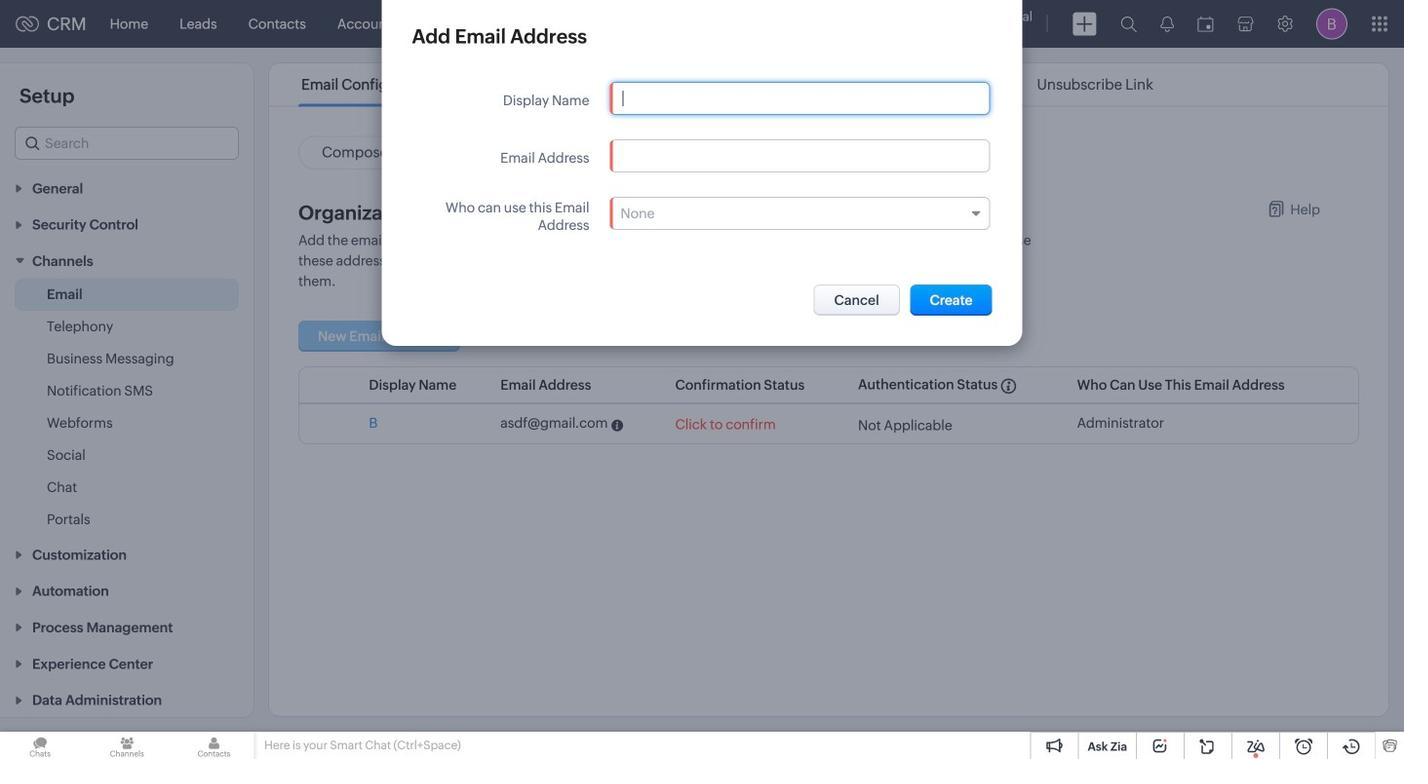 Task type: describe. For each thing, give the bounding box(es) containing it.
profile element
[[1305, 0, 1360, 47]]



Task type: locate. For each thing, give the bounding box(es) containing it.
logo image
[[16, 16, 39, 32]]

None text field
[[611, 140, 990, 172]]

profile image
[[1317, 8, 1348, 40]]

region
[[0, 279, 254, 537]]

chats image
[[0, 733, 80, 760]]

list
[[284, 63, 1172, 106]]

None text field
[[611, 83, 990, 114]]

contacts image
[[174, 733, 254, 760]]

channels image
[[87, 733, 167, 760]]



Task type: vqa. For each thing, say whether or not it's contained in the screenshot.
Support
no



